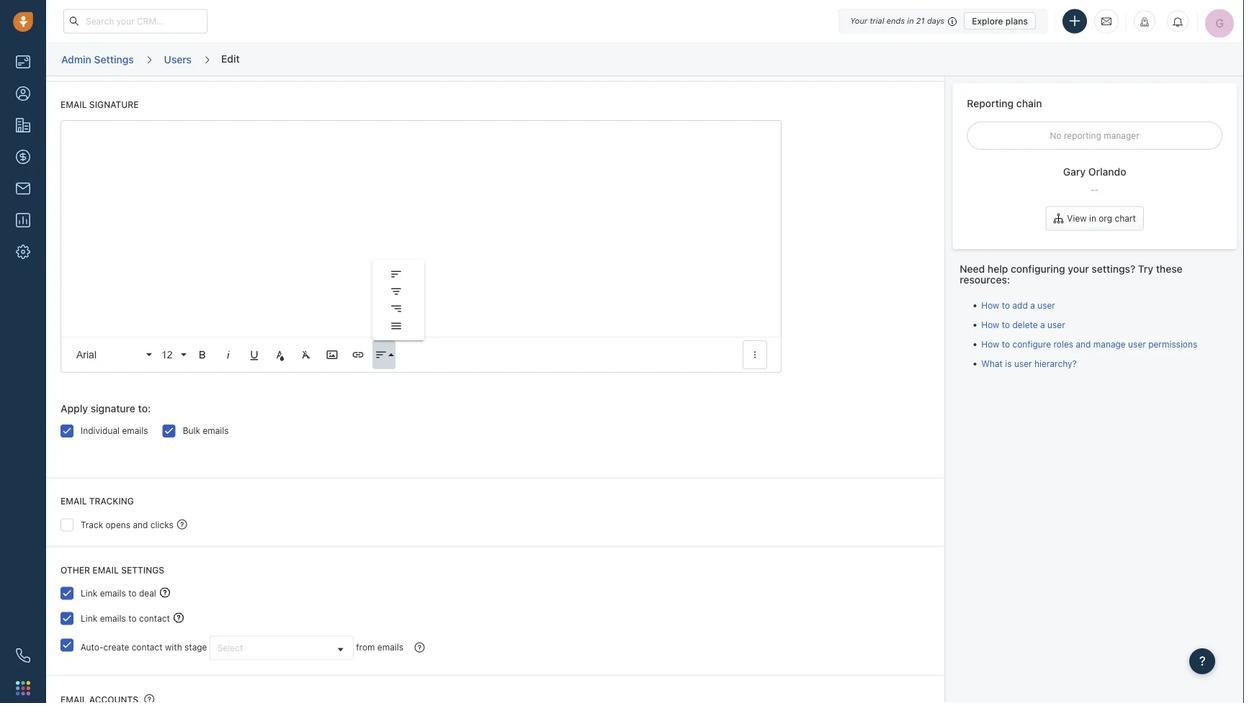 Task type: locate. For each thing, give the bounding box(es) containing it.
1 email from the top
[[61, 100, 87, 110]]

Search your CRM... text field
[[63, 9, 207, 34]]

ends
[[887, 16, 905, 26]]

contact left the click to learn how to link emails to contacts icon
[[139, 614, 170, 624]]

your
[[850, 16, 868, 26]]

1 vertical spatial question circled image
[[415, 642, 425, 654]]

manager
[[1104, 131, 1140, 141]]

admin
[[61, 53, 91, 65]]

emails for from emails
[[377, 643, 403, 653]]

send email image
[[1102, 15, 1112, 27]]

chain
[[1017, 97, 1042, 109]]

click to learn how to link conversations to deals image
[[160, 589, 170, 599]]

try
[[1138, 263, 1154, 275]]

1 link from the top
[[81, 589, 97, 599]]

to for add
[[1002, 300, 1010, 310]]

configure
[[1013, 339, 1051, 349]]

1 vertical spatial a
[[1040, 320, 1045, 330]]

individual
[[81, 427, 120, 437]]

track
[[81, 520, 103, 531]]

1 horizontal spatial a
[[1040, 320, 1045, 330]]

how to delete a user link
[[981, 320, 1065, 330]]

2 email from the top
[[61, 497, 87, 507]]

application
[[61, 121, 782, 374]]

in inside button
[[1089, 214, 1097, 224]]

2 - from the left
[[1095, 184, 1099, 194]]

how up what
[[981, 339, 1000, 349]]

1 vertical spatial in
[[1089, 214, 1097, 224]]

email for email tracking
[[61, 497, 87, 507]]

user
[[1038, 300, 1055, 310], [1048, 320, 1065, 330], [1128, 339, 1146, 349], [1014, 359, 1032, 369]]

emails down other email settings
[[100, 589, 126, 599]]

0 horizontal spatial and
[[133, 520, 148, 531]]

1 vertical spatial email
[[61, 497, 87, 507]]

how to add a user
[[981, 300, 1055, 310]]

emails down to:
[[122, 427, 148, 437]]

how
[[981, 300, 1000, 310], [981, 320, 1000, 330], [981, 339, 1000, 349]]

3 how from the top
[[981, 339, 1000, 349]]

align center image
[[390, 286, 403, 299]]

bulk
[[183, 427, 200, 437]]

and
[[1076, 339, 1091, 349], [133, 520, 148, 531]]

contact left with
[[132, 643, 163, 653]]

create
[[103, 643, 129, 653]]

view in org chart
[[1067, 214, 1136, 224]]

2 vertical spatial question circled image
[[144, 695, 154, 704]]

1 vertical spatial link
[[81, 614, 97, 624]]

1 vertical spatial how
[[981, 320, 1000, 330]]

email tracking
[[61, 497, 134, 507]]

align justify image
[[390, 320, 403, 333]]

how to configure roles and manage user permissions link
[[981, 339, 1198, 349]]

0 vertical spatial a
[[1030, 300, 1035, 310]]

0 horizontal spatial a
[[1030, 300, 1035, 310]]

more misc image
[[749, 349, 762, 362]]

gary orlando --
[[1063, 166, 1126, 194]]

need
[[960, 263, 985, 275]]

in left the org
[[1089, 214, 1097, 224]]

email left signature
[[61, 100, 87, 110]]

select
[[217, 644, 243, 654]]

2 how from the top
[[981, 320, 1000, 330]]

0 horizontal spatial in
[[907, 16, 914, 26]]

days
[[927, 16, 945, 26]]

manage
[[1094, 339, 1126, 349]]

org
[[1099, 214, 1112, 224]]

individual emails
[[81, 427, 148, 437]]

1 horizontal spatial and
[[1076, 339, 1091, 349]]

emails down link emails to deal
[[100, 614, 126, 624]]

to left deal
[[128, 589, 137, 599]]

what is user hierarchy? link
[[981, 359, 1077, 369]]

other email settings
[[61, 566, 164, 576]]

0 vertical spatial in
[[907, 16, 914, 26]]

how for how to configure roles and manage user permissions
[[981, 339, 1000, 349]]

link up auto-
[[81, 614, 97, 624]]

question circled image right clicks
[[177, 519, 187, 531]]

a right delete
[[1040, 320, 1045, 330]]

how down resources:
[[981, 300, 1000, 310]]

to down link emails to deal
[[128, 614, 137, 624]]

explore plans link
[[964, 12, 1036, 30]]

what is user hierarchy?
[[981, 359, 1077, 369]]

email up track
[[61, 497, 87, 507]]

1 horizontal spatial in
[[1089, 214, 1097, 224]]

question circled image right from emails
[[415, 642, 425, 654]]

resources:
[[960, 274, 1010, 286]]

-
[[1091, 184, 1095, 194], [1095, 184, 1099, 194]]

emails for bulk emails
[[203, 427, 229, 437]]

email for email signature
[[61, 100, 87, 110]]

link down other
[[81, 589, 97, 599]]

a
[[1030, 300, 1035, 310], [1040, 320, 1045, 330]]

email
[[61, 100, 87, 110], [61, 497, 87, 507]]

to for delete
[[1002, 320, 1010, 330]]

2 vertical spatial how
[[981, 339, 1000, 349]]

signature
[[91, 404, 135, 415]]

to left delete
[[1002, 320, 1010, 330]]

1 vertical spatial contact
[[132, 643, 163, 653]]

is
[[1005, 359, 1012, 369]]

signature
[[89, 100, 139, 110]]

a for delete
[[1040, 320, 1045, 330]]

0 horizontal spatial question circled image
[[144, 695, 154, 704]]

link emails to contact
[[81, 614, 170, 624]]

permissions
[[1149, 339, 1198, 349]]

question circled image
[[177, 519, 187, 531], [415, 642, 425, 654], [144, 695, 154, 704]]

emails
[[122, 427, 148, 437], [203, 427, 229, 437], [100, 589, 126, 599], [100, 614, 126, 624], [377, 643, 403, 653]]

emails right from
[[377, 643, 403, 653]]

1 horizontal spatial question circled image
[[177, 519, 187, 531]]

configuring
[[1011, 263, 1065, 275]]

0 vertical spatial and
[[1076, 339, 1091, 349]]

reporting
[[1064, 131, 1102, 141]]

email signature
[[61, 100, 139, 110]]

emails right the bulk
[[203, 427, 229, 437]]

0 vertical spatial link
[[81, 589, 97, 599]]

auto-create contact with stage
[[81, 643, 207, 653]]

link
[[81, 589, 97, 599], [81, 614, 97, 624]]

0 vertical spatial how
[[981, 300, 1000, 310]]

to left add
[[1002, 300, 1010, 310]]

0 vertical spatial email
[[61, 100, 87, 110]]

question circled image down auto-create contact with stage
[[144, 695, 154, 704]]

to:
[[138, 404, 151, 415]]

add
[[1013, 300, 1028, 310]]

1 how from the top
[[981, 300, 1000, 310]]

select link
[[210, 638, 353, 661]]

deal
[[139, 589, 156, 599]]

auto-
[[81, 643, 103, 653]]

your trial ends in 21 days
[[850, 16, 945, 26]]

and right roles
[[1076, 339, 1091, 349]]

how to delete a user
[[981, 320, 1065, 330]]

apply
[[61, 404, 88, 415]]

need help configuring your settings? try these resources:
[[960, 263, 1183, 286]]

user up roles
[[1048, 320, 1065, 330]]

how down the how to add a user link
[[981, 320, 1000, 330]]

contact
[[139, 614, 170, 624], [132, 643, 163, 653]]

admin settings
[[61, 53, 134, 65]]

to
[[1002, 300, 1010, 310], [1002, 320, 1010, 330], [1002, 339, 1010, 349], [128, 589, 137, 599], [128, 614, 137, 624]]

in left 21
[[907, 16, 914, 26]]

0 vertical spatial contact
[[139, 614, 170, 624]]

to up is
[[1002, 339, 1010, 349]]

how for how to delete a user
[[981, 320, 1000, 330]]

in
[[907, 16, 914, 26], [1089, 214, 1097, 224]]

2 link from the top
[[81, 614, 97, 624]]

arial
[[76, 350, 97, 361]]

emails for individual emails
[[122, 427, 148, 437]]

and left clicks
[[133, 520, 148, 531]]

to for configure
[[1002, 339, 1010, 349]]

from
[[356, 643, 375, 653]]

align right image
[[390, 303, 403, 316]]

no
[[1050, 131, 1062, 141]]

phone element
[[9, 642, 37, 671]]

align left image
[[390, 268, 403, 281]]

a right add
[[1030, 300, 1035, 310]]



Task type: vqa. For each thing, say whether or not it's contained in the screenshot.
delete
yes



Task type: describe. For each thing, give the bounding box(es) containing it.
bulk emails
[[183, 427, 229, 437]]

how to add a user link
[[981, 300, 1055, 310]]

application containing arial
[[61, 121, 782, 374]]

user right add
[[1038, 300, 1055, 310]]

from emails
[[356, 643, 403, 653]]

email
[[92, 566, 119, 576]]

emails for link emails to deal
[[100, 589, 126, 599]]

emails for link emails to contact
[[100, 614, 126, 624]]

settings
[[94, 53, 134, 65]]

reporting chain
[[967, 97, 1042, 109]]

reporting
[[967, 97, 1014, 109]]

view in org chart button
[[1046, 206, 1144, 231]]

12
[[161, 350, 173, 361]]

chart
[[1115, 214, 1136, 224]]

a for add
[[1030, 300, 1035, 310]]

with
[[165, 643, 182, 653]]

track opens and clicks
[[81, 520, 174, 531]]

delete
[[1013, 320, 1038, 330]]

freshworks switcher image
[[16, 682, 30, 696]]

clicks
[[150, 520, 174, 531]]

settings?
[[1092, 263, 1136, 275]]

plans
[[1006, 16, 1028, 26]]

edit
[[221, 52, 240, 64]]

no reporting manager
[[1050, 131, 1140, 141]]

what's new image
[[1140, 17, 1150, 27]]

what
[[981, 359, 1003, 369]]

user right manage
[[1128, 339, 1146, 349]]

phone image
[[16, 649, 30, 664]]

link for link emails to deal
[[81, 589, 97, 599]]

orlando
[[1088, 166, 1126, 178]]

your
[[1068, 263, 1089, 275]]

settings
[[121, 566, 164, 576]]

explore plans
[[972, 16, 1028, 26]]

view
[[1067, 214, 1087, 224]]

21
[[916, 16, 925, 26]]

12 button
[[156, 341, 188, 370]]

2 horizontal spatial question circled image
[[415, 642, 425, 654]]

trial
[[870, 16, 884, 26]]

users
[[164, 53, 192, 65]]

link for link emails to contact
[[81, 614, 97, 624]]

stage
[[184, 643, 207, 653]]

how for how to add a user
[[981, 300, 1000, 310]]

users link
[[163, 48, 192, 71]]

hierarchy?
[[1035, 359, 1077, 369]]

help
[[988, 263, 1008, 275]]

user right is
[[1014, 359, 1032, 369]]

link emails to deal
[[81, 589, 156, 599]]

how to configure roles and manage user permissions
[[981, 339, 1198, 349]]

apply signature to:
[[61, 404, 151, 415]]

roles
[[1054, 339, 1074, 349]]

1 - from the left
[[1091, 184, 1095, 194]]

admin settings link
[[61, 48, 134, 71]]

opens
[[106, 520, 130, 531]]

click to learn how to link emails to contacts image
[[174, 614, 184, 624]]

explore
[[972, 16, 1003, 26]]

0 vertical spatial question circled image
[[177, 519, 187, 531]]

arial button
[[71, 341, 153, 370]]

tracking
[[89, 497, 134, 507]]

1 vertical spatial and
[[133, 520, 148, 531]]

other
[[61, 566, 90, 576]]

these
[[1156, 263, 1183, 275]]

gary
[[1063, 166, 1086, 178]]



